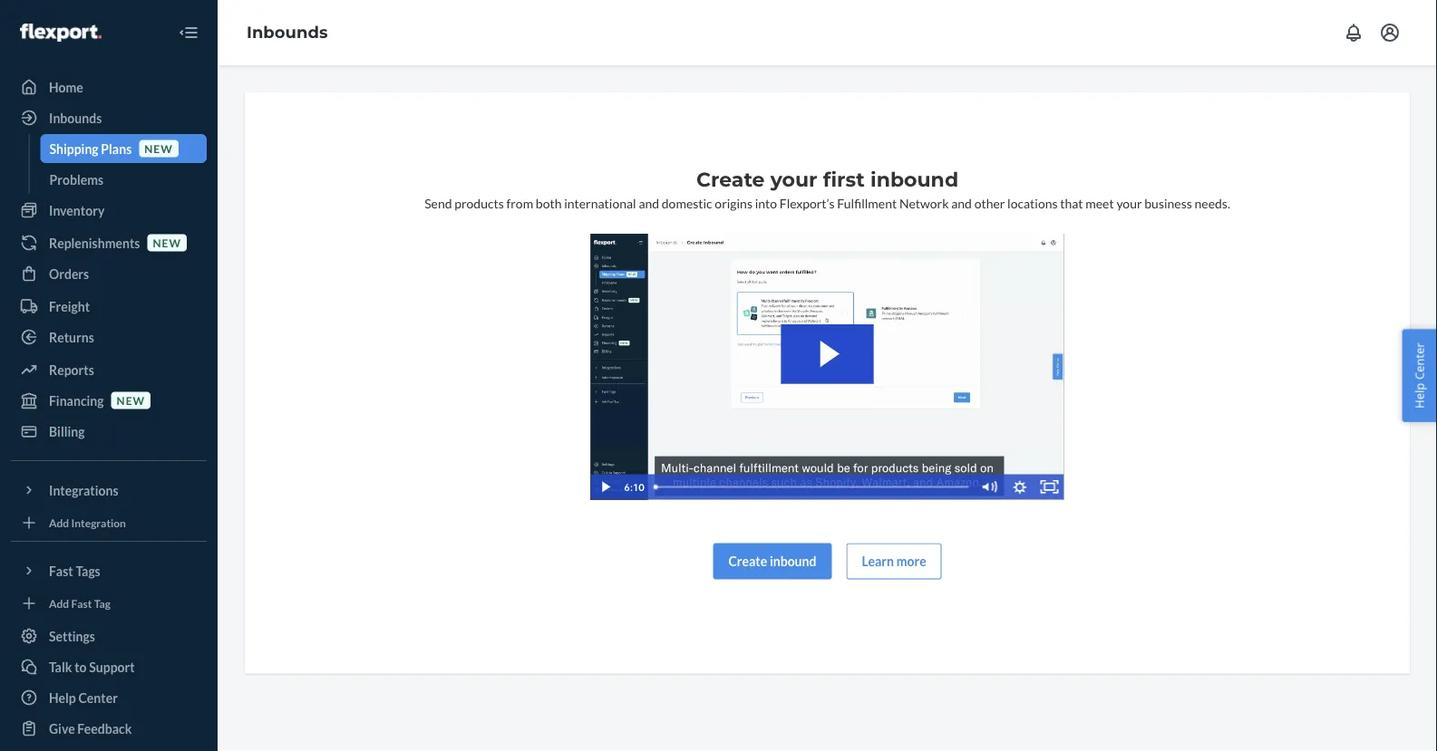 Task type: vqa. For each thing, say whether or not it's contained in the screenshot.
the extensive
no



Task type: locate. For each thing, give the bounding box(es) containing it.
add
[[49, 516, 69, 530], [49, 597, 69, 610]]

learn more button
[[847, 544, 942, 580]]

0 vertical spatial inbounds link
[[247, 22, 328, 42]]

fast left tag
[[71, 597, 92, 610]]

fulfillment
[[837, 195, 897, 211]]

0 vertical spatial new
[[144, 142, 173, 155]]

add for add integration
[[49, 516, 69, 530]]

1 horizontal spatial help center
[[1411, 343, 1428, 409]]

talk to support
[[49, 660, 135, 675]]

0 horizontal spatial your
[[771, 167, 818, 192]]

1 vertical spatial inbounds
[[49, 110, 102, 126]]

integrations
[[49, 483, 118, 498]]

1 add from the top
[[49, 516, 69, 530]]

your right the meet
[[1117, 195, 1142, 211]]

new
[[144, 142, 173, 155], [153, 236, 181, 249], [117, 394, 145, 407]]

inbound up network
[[871, 167, 959, 192]]

shipping
[[49, 141, 98, 156]]

1 vertical spatial your
[[1117, 195, 1142, 211]]

help
[[1411, 383, 1428, 409], [49, 691, 76, 706]]

give
[[49, 721, 75, 737]]

send
[[425, 195, 452, 211]]

new up orders link
[[153, 236, 181, 249]]

meet
[[1086, 195, 1114, 211]]

0 vertical spatial help
[[1411, 383, 1428, 409]]

help center
[[1411, 343, 1428, 409], [49, 691, 118, 706]]

center
[[1411, 343, 1428, 380], [78, 691, 118, 706]]

1 vertical spatial help center
[[49, 691, 118, 706]]

0 horizontal spatial inbound
[[770, 554, 817, 570]]

add fast tag link
[[11, 593, 207, 615]]

and
[[639, 195, 659, 211], [951, 195, 972, 211]]

from
[[506, 195, 533, 211]]

0 horizontal spatial help
[[49, 691, 76, 706]]

create
[[696, 167, 765, 192], [729, 554, 767, 570]]

reports
[[49, 362, 94, 378]]

add inside add integration link
[[49, 516, 69, 530]]

0 horizontal spatial inbounds
[[49, 110, 102, 126]]

1 vertical spatial create
[[729, 554, 767, 570]]

inbound left learn
[[770, 554, 817, 570]]

1 horizontal spatial center
[[1411, 343, 1428, 380]]

create inside create your first inbound send products from both international and domestic origins into flexport's fulfillment network and other locations that meet your business needs.
[[696, 167, 765, 192]]

settings link
[[11, 622, 207, 651]]

help center link
[[11, 684, 207, 713]]

flexport logo image
[[20, 24, 101, 42]]

0 horizontal spatial center
[[78, 691, 118, 706]]

0 vertical spatial add
[[49, 516, 69, 530]]

0 vertical spatial your
[[771, 167, 818, 192]]

1 vertical spatial fast
[[71, 597, 92, 610]]

new for financing
[[117, 394, 145, 407]]

needs.
[[1195, 195, 1230, 211]]

returns link
[[11, 323, 207, 352]]

add inside add fast tag link
[[49, 597, 69, 610]]

replenishments
[[49, 235, 140, 251]]

flexport's
[[780, 195, 835, 211]]

1 vertical spatial new
[[153, 236, 181, 249]]

video element
[[591, 234, 1064, 500]]

origins
[[715, 195, 753, 211]]

1 horizontal spatial your
[[1117, 195, 1142, 211]]

and left other
[[951, 195, 972, 211]]

and left "domestic"
[[639, 195, 659, 211]]

that
[[1060, 195, 1083, 211]]

add integration
[[49, 516, 126, 530]]

more
[[897, 554, 926, 570]]

integration
[[71, 516, 126, 530]]

help inside help center "link"
[[49, 691, 76, 706]]

0 vertical spatial fast
[[49, 564, 73, 579]]

new right plans at the top left
[[144, 142, 173, 155]]

1 vertical spatial add
[[49, 597, 69, 610]]

0 vertical spatial inbound
[[871, 167, 959, 192]]

integrations button
[[11, 476, 207, 505]]

open account menu image
[[1379, 22, 1401, 44]]

0 vertical spatial help center
[[1411, 343, 1428, 409]]

inbounds link
[[247, 22, 328, 42], [11, 103, 207, 132]]

fast tags button
[[11, 557, 207, 586]]

inbound
[[871, 167, 959, 192], [770, 554, 817, 570]]

fast
[[49, 564, 73, 579], [71, 597, 92, 610]]

shipping plans
[[49, 141, 132, 156]]

international
[[564, 195, 636, 211]]

0 vertical spatial center
[[1411, 343, 1428, 380]]

business
[[1145, 195, 1192, 211]]

0 horizontal spatial and
[[639, 195, 659, 211]]

1 vertical spatial inbounds link
[[11, 103, 207, 132]]

2 vertical spatial new
[[117, 394, 145, 407]]

learn more
[[862, 554, 926, 570]]

settings
[[49, 629, 95, 644]]

reports link
[[11, 355, 207, 384]]

products
[[454, 195, 504, 211]]

freight
[[49, 299, 90, 314]]

inbounds
[[247, 22, 328, 42], [49, 110, 102, 126]]

add up settings
[[49, 597, 69, 610]]

0 vertical spatial inbounds
[[247, 22, 328, 42]]

help center button
[[1402, 329, 1437, 422]]

1 horizontal spatial and
[[951, 195, 972, 211]]

help center inside help center "link"
[[49, 691, 118, 706]]

create inbound button
[[713, 544, 832, 580]]

create inside create inbound button
[[729, 554, 767, 570]]

2 and from the left
[[951, 195, 972, 211]]

0 horizontal spatial help center
[[49, 691, 118, 706]]

1 horizontal spatial inbounds
[[247, 22, 328, 42]]

1 vertical spatial inbound
[[770, 554, 817, 570]]

add left integration
[[49, 516, 69, 530]]

1 horizontal spatial inbound
[[871, 167, 959, 192]]

fast tags
[[49, 564, 100, 579]]

locations
[[1008, 195, 1058, 211]]

video thumbnail image
[[591, 234, 1064, 500], [591, 234, 1064, 500]]

financing
[[49, 393, 104, 409]]

your
[[771, 167, 818, 192], [1117, 195, 1142, 211]]

fast left tags
[[49, 564, 73, 579]]

1 vertical spatial center
[[78, 691, 118, 706]]

1 horizontal spatial inbounds link
[[247, 22, 328, 42]]

new down reports link at the left
[[117, 394, 145, 407]]

returns
[[49, 330, 94, 345]]

center inside "link"
[[78, 691, 118, 706]]

center inside button
[[1411, 343, 1428, 380]]

help inside help center button
[[1411, 383, 1428, 409]]

0 vertical spatial create
[[696, 167, 765, 192]]

both
[[536, 195, 562, 211]]

1 horizontal spatial help
[[1411, 383, 1428, 409]]

new for shipping plans
[[144, 142, 173, 155]]

learn
[[862, 554, 894, 570]]

1 vertical spatial help
[[49, 691, 76, 706]]

your up flexport's
[[771, 167, 818, 192]]

2 add from the top
[[49, 597, 69, 610]]



Task type: describe. For each thing, give the bounding box(es) containing it.
create for your
[[696, 167, 765, 192]]

to
[[75, 660, 87, 675]]

home
[[49, 79, 83, 95]]

orders link
[[11, 259, 207, 288]]

feedback
[[77, 721, 132, 737]]

inbound inside create inbound button
[[770, 554, 817, 570]]

close navigation image
[[178, 22, 199, 44]]

new for replenishments
[[153, 236, 181, 249]]

first
[[823, 167, 865, 192]]

fast inside fast tags dropdown button
[[49, 564, 73, 579]]

create inbound
[[729, 554, 817, 570]]

help center inside help center button
[[1411, 343, 1428, 409]]

talk
[[49, 660, 72, 675]]

inventory link
[[11, 196, 207, 225]]

create for inbound
[[729, 554, 767, 570]]

add fast tag
[[49, 597, 111, 610]]

add integration link
[[11, 512, 207, 534]]

other
[[974, 195, 1005, 211]]

inbound inside create your first inbound send products from both international and domestic origins into flexport's fulfillment network and other locations that meet your business needs.
[[871, 167, 959, 192]]

talk to support button
[[11, 653, 207, 682]]

inventory
[[49, 203, 105, 218]]

billing link
[[11, 417, 207, 446]]

freight link
[[11, 292, 207, 321]]

support
[[89, 660, 135, 675]]

tags
[[76, 564, 100, 579]]

orders
[[49, 266, 89, 282]]

problems
[[49, 172, 103, 187]]

0 horizontal spatial inbounds link
[[11, 103, 207, 132]]

network
[[899, 195, 949, 211]]

tag
[[94, 597, 111, 610]]

home link
[[11, 73, 207, 102]]

1 and from the left
[[639, 195, 659, 211]]

give feedback button
[[11, 715, 207, 744]]

fast inside add fast tag link
[[71, 597, 92, 610]]

give feedback
[[49, 721, 132, 737]]

domestic
[[662, 195, 712, 211]]

add for add fast tag
[[49, 597, 69, 610]]

open notifications image
[[1343, 22, 1365, 44]]

plans
[[101, 141, 132, 156]]

create your first inbound send products from both international and domestic origins into flexport's fulfillment network and other locations that meet your business needs.
[[425, 167, 1230, 211]]

billing
[[49, 424, 85, 439]]

problems link
[[40, 165, 207, 194]]

into
[[755, 195, 777, 211]]



